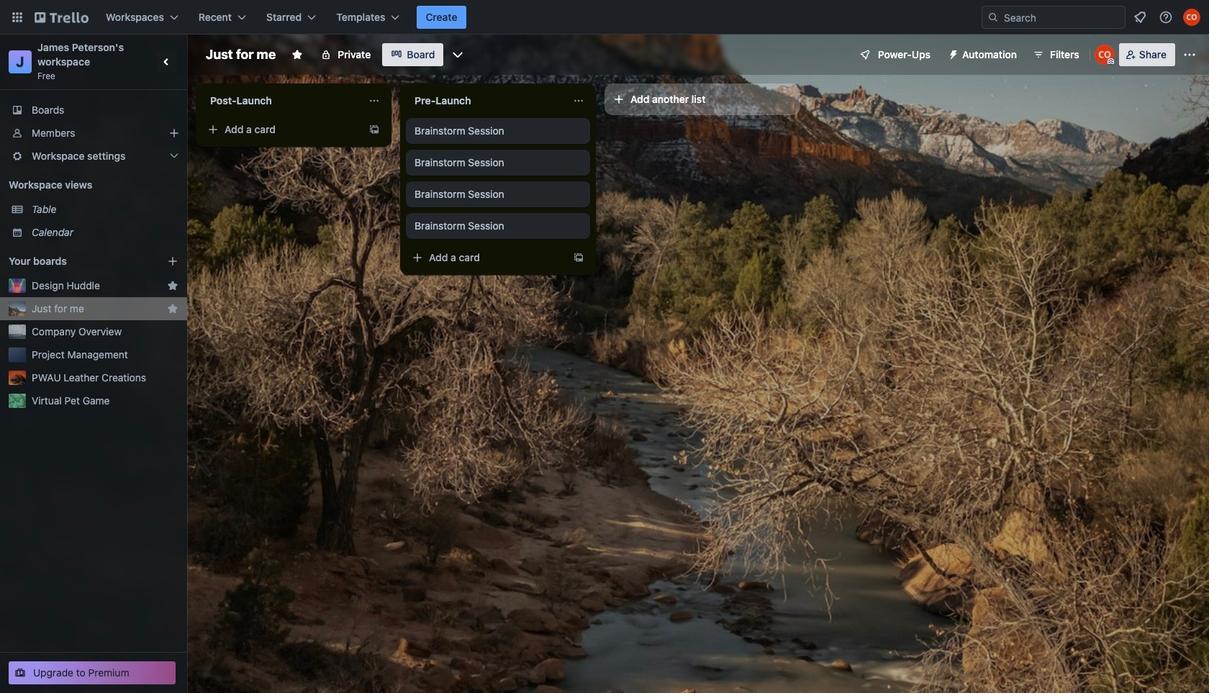 Task type: vqa. For each thing, say whether or not it's contained in the screenshot.
1st starred icon from the bottom of the page
yes



Task type: describe. For each thing, give the bounding box(es) containing it.
primary element
[[0, 0, 1209, 35]]

Board name text field
[[199, 43, 283, 66]]

back to home image
[[35, 6, 89, 29]]

this member is an admin of this board. image
[[1108, 58, 1114, 65]]

your boards with 6 items element
[[9, 253, 145, 270]]

star or unstar board image
[[292, 49, 303, 60]]

2 starred icon image from the top
[[167, 303, 179, 315]]

customize views image
[[451, 48, 465, 62]]

search image
[[988, 12, 999, 23]]

open information menu image
[[1159, 10, 1173, 24]]

christina overa (christinaovera) image
[[1095, 45, 1115, 65]]



Task type: locate. For each thing, give the bounding box(es) containing it.
1 vertical spatial create from template… image
[[573, 252, 584, 263]]

None text field
[[406, 89, 567, 112]]

create from template… image
[[369, 124, 380, 135], [573, 252, 584, 263]]

Search field
[[999, 7, 1125, 27]]

sm image
[[942, 43, 962, 63]]

show menu image
[[1183, 48, 1197, 62]]

0 vertical spatial create from template… image
[[369, 124, 380, 135]]

1 horizontal spatial create from template… image
[[573, 252, 584, 263]]

starred icon image
[[167, 280, 179, 292], [167, 303, 179, 315]]

1 vertical spatial starred icon image
[[167, 303, 179, 315]]

christina overa (christinaovera) image
[[1183, 9, 1201, 26]]

workspace navigation collapse icon image
[[157, 52, 177, 72]]

add board image
[[167, 256, 179, 267]]

0 horizontal spatial create from template… image
[[369, 124, 380, 135]]

None text field
[[202, 89, 363, 112]]

0 notifications image
[[1132, 9, 1149, 26]]

0 vertical spatial starred icon image
[[167, 280, 179, 292]]

1 starred icon image from the top
[[167, 280, 179, 292]]



